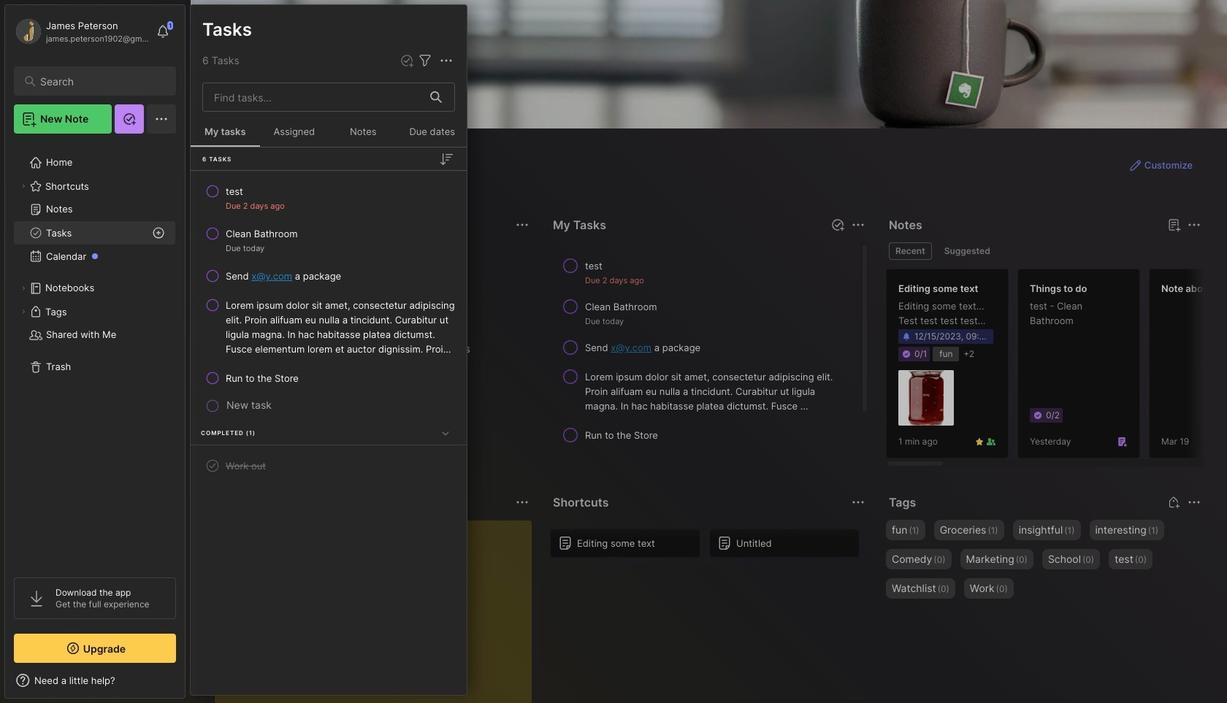 Task type: describe. For each thing, give the bounding box(es) containing it.
send x@y.com a package 2 cell
[[226, 269, 341, 283]]

Search text field
[[40, 75, 163, 88]]

1 row from the top
[[197, 178, 461, 218]]

Sort options field
[[438, 150, 455, 168]]

expand notebooks image
[[19, 284, 28, 293]]

WHAT'S NEW field
[[5, 669, 185, 693]]

2 row from the top
[[197, 221, 461, 260]]

run to the store 4 cell
[[226, 371, 299, 386]]

sort options image
[[438, 150, 455, 168]]

more actions and view options image
[[438, 52, 455, 69]]

3 row from the top
[[197, 263, 461, 289]]

new task image
[[831, 218, 845, 232]]

1 tab from the left
[[889, 243, 932, 260]]

none search field inside main element
[[40, 72, 163, 90]]

Filter tasks field
[[416, 52, 434, 69]]

6 row from the top
[[197, 453, 461, 479]]

filter tasks image
[[416, 52, 434, 69]]

2 tab from the left
[[938, 243, 997, 260]]

More actions and view options field
[[434, 52, 455, 69]]

Account field
[[14, 17, 149, 46]]

clean bathroom 1 cell
[[226, 226, 298, 241]]

Find tasks… text field
[[205, 85, 422, 109]]



Task type: vqa. For each thing, say whether or not it's contained in the screenshot.
search box in THE 'MAIN' "element"
no



Task type: locate. For each thing, give the bounding box(es) containing it.
collapse 01_completed image
[[438, 426, 453, 441]]

row group
[[191, 148, 467, 492], [550, 251, 869, 487], [886, 269, 1227, 468], [550, 529, 869, 567]]

tab
[[889, 243, 932, 260], [938, 243, 997, 260]]

main element
[[0, 0, 190, 703]]

test 0 cell
[[226, 184, 243, 199]]

4 row from the top
[[197, 292, 461, 362]]

row
[[197, 178, 461, 218], [197, 221, 461, 260], [197, 263, 461, 289], [197, 292, 461, 362], [197, 365, 461, 392], [197, 453, 461, 479]]

tree inside main element
[[5, 142, 185, 565]]

tab list
[[889, 243, 1199, 260]]

work out 0 cell
[[226, 459, 266, 473]]

None search field
[[40, 72, 163, 90]]

click to collapse image
[[184, 676, 195, 694]]

1 horizontal spatial tab
[[938, 243, 997, 260]]

expand tags image
[[19, 308, 28, 316]]

lorem ipsum dolor sit amet, consectetur adipiscing elit. proin alifuam eu nulla a tincidunt. curabitur ut ligula magna. in hac habitasse platea dictumst. fusce elementum lorem et auctor dignissim. proin eget mi id urna euismod consectetur. pellentesque porttitor ac urna quis fermentum: 3 cell
[[226, 298, 455, 356]]

Start writing… text field
[[226, 521, 531, 703]]

0 horizontal spatial tab
[[889, 243, 932, 260]]

new task image
[[400, 53, 414, 68]]

tree
[[5, 142, 185, 565]]

thumbnail image
[[899, 371, 954, 426]]

5 row from the top
[[197, 365, 461, 392]]



